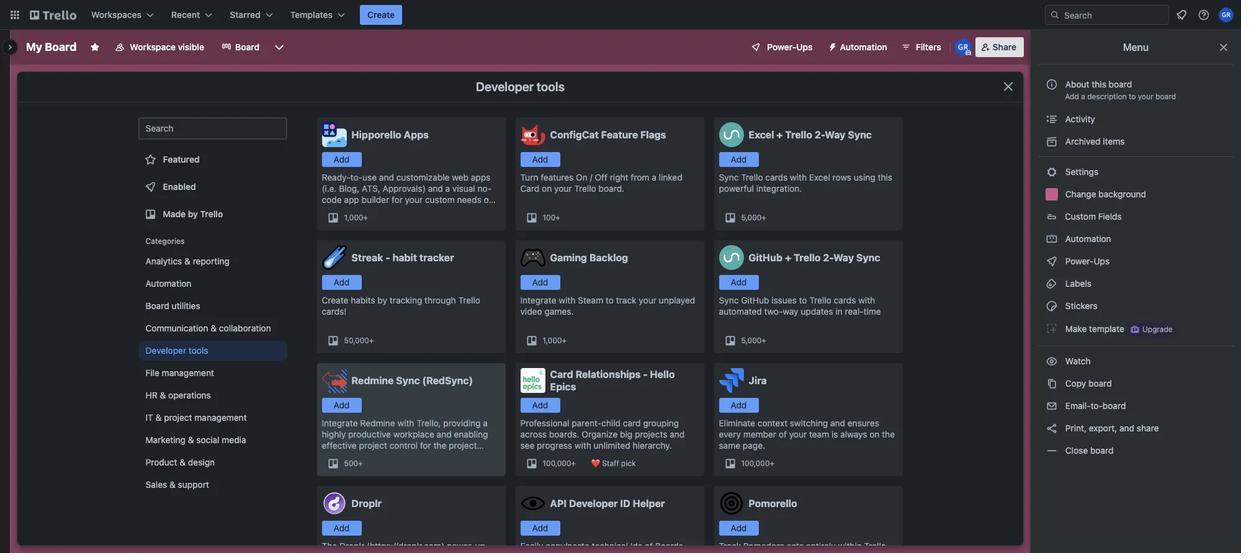 Task type: locate. For each thing, give the bounding box(es) containing it.
ups
[[796, 42, 813, 52], [1094, 256, 1110, 266]]

1 horizontal spatial excel
[[809, 172, 830, 182]]

the
[[882, 429, 895, 439], [434, 440, 446, 451]]

hr
[[146, 390, 157, 400]]

& for hr
[[160, 390, 166, 400]]

& down board utilities link
[[211, 323, 217, 333]]

hipporello apps
[[352, 129, 429, 140]]

sm image inside activity link
[[1046, 113, 1058, 125]]

and up is
[[830, 418, 845, 428]]

1 horizontal spatial 100,000
[[741, 459, 770, 468]]

+ down integration.
[[762, 213, 766, 222]]

greg robinson (gregrobinson96) image
[[954, 38, 972, 56]]

add button up habits
[[322, 275, 362, 290]]

cards inside sync github issues to trello cards with automated two-way updates in real-time
[[834, 295, 856, 305]]

card
[[520, 183, 540, 194], [550, 369, 573, 380]]

add button up powerful
[[719, 152, 759, 167]]

& inside marketing & social media link
[[188, 434, 194, 445]]

1 horizontal spatial for
[[420, 440, 431, 451]]

& for marketing
[[188, 434, 194, 445]]

excel up integration.
[[749, 129, 774, 140]]

sm image inside email-to-board link
[[1046, 400, 1058, 412]]

with up integration.
[[790, 172, 807, 182]]

this inside sync trello cards with excel rows using this powerful integration.
[[878, 172, 893, 182]]

100,000
[[543, 459, 571, 468], [741, 459, 770, 468]]

integrate for gaming backlog
[[520, 295, 556, 305]]

1 horizontal spatial to-
[[1091, 400, 1103, 411]]

add button up ready-
[[322, 152, 362, 167]]

from
[[631, 172, 649, 182]]

add inside about this board add a description to your board
[[1065, 92, 1079, 101]]

to- inside ready-to-use and customizable web apps (i.e. blog, ats, approvals) and a visual no- code app builder for your custom needs on trello
[[350, 172, 363, 182]]

off
[[595, 172, 608, 182]]

in left the real-
[[836, 306, 843, 317]]

sync up powerful
[[719, 172, 739, 182]]

ups left automation button
[[796, 42, 813, 52]]

sm image inside 'settings' 'link'
[[1046, 166, 1058, 178]]

see
[[520, 440, 535, 451]]

0 horizontal spatial excel
[[749, 129, 774, 140]]

back to home image
[[30, 5, 76, 25]]

sm image inside labels link
[[1046, 277, 1058, 290]]

sm image inside copy board 'link'
[[1046, 377, 1058, 390]]

add button for jira
[[719, 398, 759, 413]]

a up custom
[[445, 183, 450, 194]]

integrate up highly in the bottom of the page
[[322, 418, 358, 428]]

developer tools link
[[138, 341, 287, 361]]

highly
[[322, 429, 346, 439]]

reporting
[[193, 256, 230, 266]]

1 horizontal spatial 1,000
[[543, 336, 562, 345]]

your down approvals)
[[405, 194, 423, 205]]

trello down on
[[574, 183, 596, 194]]

5,000 + for github + trello 2-way sync
[[741, 336, 766, 345]]

0 horizontal spatial 1,000
[[344, 213, 363, 222]]

1 vertical spatial 5,000 +
[[741, 336, 766, 345]]

professional
[[520, 418, 569, 428]]

and inside 'integrate redmine with trello, providing a highly productive workplace and enabling effective project control for the project team.'
[[437, 429, 452, 439]]

sync
[[848, 129, 872, 140], [719, 172, 739, 182], [856, 252, 880, 263], [719, 295, 739, 305], [396, 375, 420, 386]]

0 vertical spatial on
[[542, 183, 552, 194]]

to-
[[350, 172, 363, 182], [1091, 400, 1103, 411]]

on inside eliminate context switching and ensures every member of your team is always on the same page.
[[870, 429, 880, 439]]

0 vertical spatial the
[[882, 429, 895, 439]]

3 sm image from the top
[[1046, 233, 1058, 245]]

& right 'analytics'
[[184, 256, 190, 266]]

use up ats,
[[363, 172, 377, 182]]

your inside eliminate context switching and ensures every member of your team is always on the same page.
[[789, 429, 807, 439]]

2 vertical spatial automation
[[146, 278, 191, 289]]

file
[[146, 367, 159, 378]]

0 vertical spatial card
[[520, 183, 540, 194]]

add button for hipporello apps
[[322, 152, 362, 167]]

add button up "easily"
[[520, 521, 560, 536]]

support
[[178, 479, 209, 490]]

2 vertical spatial on
[[870, 429, 880, 439]]

automation link down analytics & reporting 'link'
[[138, 274, 287, 294]]

tools up configcat
[[537, 79, 565, 94]]

2 horizontal spatial in
[[836, 306, 843, 317]]

no-
[[478, 183, 492, 194]]

2 5,000 + from the top
[[741, 336, 766, 345]]

within
[[838, 541, 862, 551]]

right
[[610, 172, 628, 182]]

id
[[620, 498, 631, 509]]

power-ups button
[[742, 37, 820, 57]]

templates
[[290, 9, 333, 20]]

add button for gaming backlog
[[520, 275, 560, 290]]

way for github + trello 2-way sync
[[834, 252, 854, 263]]

1 horizontal spatial integrate
[[520, 295, 556, 305]]

sm image inside archived items link
[[1046, 135, 1058, 148]]

+ for github + trello 2-way sync
[[762, 336, 766, 345]]

trello right through on the bottom left
[[458, 295, 480, 305]]

0 horizontal spatial 100,000 +
[[543, 459, 576, 468]]

+ down games.
[[562, 336, 567, 345]]

1 vertical spatial developer tools
[[146, 345, 208, 356]]

board up print, export, and share
[[1103, 400, 1126, 411]]

1 5,000 from the top
[[741, 213, 762, 222]]

sm image for archived items
[[1046, 135, 1058, 148]]

1 horizontal spatial by
[[378, 295, 387, 305]]

2 horizontal spatial automation
[[1063, 233, 1111, 244]]

0 horizontal spatial on
[[484, 194, 494, 205]]

design
[[188, 457, 215, 467]]

custom
[[1065, 211, 1096, 222]]

switch to… image
[[9, 9, 21, 21]]

board inside 'link'
[[1089, 378, 1112, 389]]

way up the real-
[[834, 252, 854, 263]]

to- up blog,
[[350, 172, 363, 182]]

trello,
[[417, 418, 441, 428]]

grouping
[[643, 418, 679, 428]]

excel left rows
[[809, 172, 830, 182]]

4 sm image from the top
[[1046, 322, 1058, 335]]

0 horizontal spatial power-ups
[[767, 42, 813, 52]]

cards inside sync trello cards with excel rows using this powerful integration.
[[766, 172, 788, 182]]

ats,
[[362, 183, 380, 194]]

+ for gaming backlog
[[562, 336, 567, 345]]

by right habits
[[378, 295, 387, 305]]

for inside 'integrate redmine with trello, providing a highly productive workplace and enabling effective project control for the project team.'
[[420, 440, 431, 451]]

1 vertical spatial this
[[878, 172, 893, 182]]

0 vertical spatial redmine
[[352, 375, 394, 386]]

integrate inside 'integrate redmine with trello, providing a highly productive workplace and enabling effective project control for the project team.'
[[322, 418, 358, 428]]

time
[[864, 306, 881, 317]]

0 vertical spatial developer tools
[[476, 79, 565, 94]]

1 sm image from the top
[[1046, 113, 1058, 125]]

2 5,000 from the top
[[741, 336, 762, 345]]

sm image
[[1046, 113, 1058, 125], [1046, 166, 1058, 178], [1046, 233, 1058, 245], [1046, 322, 1058, 335], [1046, 355, 1058, 367], [1046, 377, 1058, 390], [1046, 444, 1058, 457]]

stickers
[[1063, 300, 1098, 311]]

sm image inside 'print, export, and share' 'link'
[[1046, 422, 1058, 434]]

add for hipporello
[[334, 154, 350, 164]]

create for create habits by tracking through trello cards!
[[322, 295, 348, 305]]

add button up track
[[719, 521, 759, 536]]

0 vertical spatial automation
[[840, 42, 887, 52]]

& right sales
[[169, 479, 176, 490]]

& right "hr"
[[160, 390, 166, 400]]

automation
[[840, 42, 887, 52], [1063, 233, 1111, 244], [146, 278, 191, 289]]

activity
[[1063, 114, 1095, 124]]

sm image for print, export, and share
[[1046, 422, 1058, 434]]

add for github
[[731, 277, 747, 287]]

primary element
[[0, 0, 1241, 30]]

this member is an admin of this board. image
[[966, 50, 971, 56]]

management up operations on the left of page
[[162, 367, 214, 378]]

with up workplace
[[398, 418, 414, 428]]

this up 'description'
[[1092, 79, 1107, 89]]

0 vertical spatial tools
[[537, 79, 565, 94]]

a inside turn features on / off right from a linked card on your trello board.
[[652, 172, 657, 182]]

track
[[616, 295, 637, 305]]

and inside easily copy/paste technical ids of boards, lists and cards in order to use them in th
[[542, 552, 556, 553]]

trello
[[785, 129, 812, 140], [741, 172, 763, 182], [574, 183, 596, 194], [322, 205, 344, 216], [200, 209, 223, 219], [794, 252, 821, 263], [458, 295, 480, 305], [810, 295, 832, 305], [864, 541, 886, 551]]

1 vertical spatial the
[[434, 440, 446, 451]]

and down grouping at the right bottom of the page
[[670, 429, 685, 439]]

sm image inside stickers link
[[1046, 300, 1058, 312]]

your inside integrate with steam to track your unplayed video games.
[[639, 295, 657, 305]]

1 vertical spatial integrate
[[322, 418, 358, 428]]

1 horizontal spatial -
[[643, 369, 648, 380]]

trello up sync trello cards with excel rows using this powerful integration.
[[785, 129, 812, 140]]

automation link up power-ups link
[[1038, 229, 1234, 249]]

and inside 'link'
[[1120, 423, 1135, 433]]

0 horizontal spatial of
[[645, 541, 653, 551]]

0 vertical spatial 5,000 +
[[741, 213, 766, 222]]

0 horizontal spatial for
[[392, 194, 403, 205]]

board utilities
[[146, 300, 200, 311]]

1 horizontal spatial developer
[[476, 79, 534, 94]]

1 horizontal spatial project
[[359, 440, 387, 451]]

+ left ❤️
[[571, 459, 576, 468]]

api
[[550, 498, 567, 509]]

+ down features
[[556, 213, 560, 222]]

github up automated at the bottom
[[741, 295, 769, 305]]

your right the track on the bottom of page
[[639, 295, 657, 305]]

sm image for automation
[[1046, 233, 1058, 245]]

is
[[832, 429, 838, 439]]

for
[[392, 194, 403, 205], [420, 440, 431, 451]]

sm image for settings
[[1046, 166, 1058, 178]]

1,000 + for gaming backlog
[[543, 336, 567, 345]]

0 vertical spatial ups
[[796, 42, 813, 52]]

made
[[163, 209, 186, 219]]

1 horizontal spatial create
[[367, 9, 395, 20]]

create inside button
[[367, 9, 395, 20]]

to left the track on the bottom of page
[[606, 295, 614, 305]]

sm image inside watch link
[[1046, 355, 1058, 367]]

sync inside sync trello cards with excel rows using this powerful integration.
[[719, 172, 739, 182]]

the down trello, at the left bottom
[[434, 440, 446, 451]]

+ down two-
[[762, 336, 766, 345]]

automation down custom fields
[[1063, 233, 1111, 244]]

the inside eliminate context switching and ensures every member of your team is always on the same page.
[[882, 429, 895, 439]]

of down context
[[779, 429, 787, 439]]

100,000 + down progress
[[543, 459, 576, 468]]

1 vertical spatial create
[[322, 295, 348, 305]]

hr & operations link
[[138, 385, 287, 405]]

with inside sync trello cards with excel rows using this powerful integration.
[[790, 172, 807, 182]]

& inside product & design link
[[180, 457, 186, 467]]

0 vertical spatial 5,000
[[741, 213, 762, 222]]

sync github issues to trello cards with automated two-way updates in real-time
[[719, 295, 881, 317]]

developer
[[476, 79, 534, 94], [146, 345, 186, 356], [569, 498, 618, 509]]

approvals)
[[383, 183, 426, 194]]

project down hr & operations
[[164, 412, 192, 423]]

0 vertical spatial for
[[392, 194, 403, 205]]

❤️ staff pick
[[591, 459, 636, 468]]

about this board add a description to your board
[[1065, 79, 1176, 101]]

made by trello link
[[138, 202, 287, 227]]

customizable
[[396, 172, 450, 182]]

redmine down 50,000 +
[[352, 375, 394, 386]]

/
[[590, 172, 593, 182]]

+ up integration.
[[777, 129, 783, 140]]

1 vertical spatial redmine
[[360, 418, 395, 428]]

use inside easily copy/paste technical ids of boards, lists and cards in order to use them in th
[[628, 552, 643, 553]]

1 horizontal spatial automation
[[840, 42, 887, 52]]

sm image for power-ups
[[1046, 255, 1058, 268]]

tracking
[[390, 295, 422, 305]]

0 horizontal spatial cards
[[766, 172, 788, 182]]

trello inside turn features on / off right from a linked card on your trello board.
[[574, 183, 596, 194]]

customize views image
[[273, 41, 286, 53]]

sales
[[146, 479, 167, 490]]

email-to-board
[[1063, 400, 1126, 411]]

on inside turn features on / off right from a linked card on your trello board.
[[542, 183, 552, 194]]

workspaces button
[[84, 5, 161, 25]]

in down the boards,
[[668, 552, 675, 553]]

trello up updates
[[810, 295, 832, 305]]

+ for configcat feature flags
[[556, 213, 560, 222]]

5,000 down powerful
[[741, 213, 762, 222]]

2 vertical spatial developer
[[569, 498, 618, 509]]

sm image for activity
[[1046, 113, 1058, 125]]

& for product
[[180, 457, 186, 467]]

marketing & social media link
[[138, 430, 287, 450]]

sm image inside close board link
[[1046, 444, 1058, 457]]

- left the hello
[[643, 369, 648, 380]]

file management
[[146, 367, 214, 378]]

1 100,000 from the left
[[543, 459, 571, 468]]

automation up board utilities
[[146, 278, 191, 289]]

2 sm image from the top
[[1046, 166, 1058, 178]]

+ down habits
[[369, 336, 374, 345]]

sm image inside power-ups link
[[1046, 255, 1058, 268]]

0 horizontal spatial use
[[363, 172, 377, 182]]

2- for excel
[[815, 129, 825, 140]]

0 vertical spatial github
[[749, 252, 783, 263]]

0 horizontal spatial card
[[520, 183, 540, 194]]

export,
[[1089, 423, 1117, 433]]

0 vertical spatial create
[[367, 9, 395, 20]]

1 vertical spatial card
[[550, 369, 573, 380]]

integrate inside integrate with steam to track your unplayed video games.
[[520, 295, 556, 305]]

1 horizontal spatial 1,000 +
[[543, 336, 567, 345]]

2- for github
[[823, 252, 834, 263]]

your down switching at the right of the page
[[789, 429, 807, 439]]

to up activity link
[[1129, 92, 1136, 101]]

by right the made
[[188, 209, 198, 219]]

on
[[542, 183, 552, 194], [484, 194, 494, 205], [870, 429, 880, 439]]

1 100,000 + from the left
[[543, 459, 576, 468]]

add button up automated at the bottom
[[719, 275, 759, 290]]

cards up integration.
[[766, 172, 788, 182]]

2 100,000 from the left
[[741, 459, 770, 468]]

ups up labels link
[[1094, 256, 1110, 266]]

board down export,
[[1090, 445, 1114, 456]]

2 horizontal spatial board
[[235, 42, 260, 52]]

on down ensures
[[870, 429, 880, 439]]

0 vertical spatial automation link
[[1038, 229, 1234, 249]]

a inside about this board add a description to your board
[[1081, 92, 1085, 101]]

100,000 down progress
[[543, 459, 571, 468]]

1 horizontal spatial on
[[542, 183, 552, 194]]

categories
[[146, 236, 185, 246]]

5,000 + down automated at the bottom
[[741, 336, 766, 345]]

& for communication
[[211, 323, 217, 333]]

and down trello, at the left bottom
[[437, 429, 452, 439]]

1 vertical spatial power-ups
[[1063, 256, 1112, 266]]

0 horizontal spatial 100,000
[[543, 459, 571, 468]]

to- up export,
[[1091, 400, 1103, 411]]

communication & collaboration link
[[138, 318, 287, 338]]

0 horizontal spatial automation link
[[138, 274, 287, 294]]

use inside ready-to-use and customizable web apps (i.e. blog, ats, approvals) and a visual no- code app builder for your custom needs on trello
[[363, 172, 377, 182]]

1 horizontal spatial 100,000 +
[[741, 459, 775, 468]]

1 horizontal spatial the
[[882, 429, 895, 439]]

& inside communication & collaboration link
[[211, 323, 217, 333]]

0 horizontal spatial to-
[[350, 172, 363, 182]]

board inside text box
[[45, 40, 77, 53]]

member
[[743, 429, 777, 439]]

create habits by tracking through trello cards!
[[322, 295, 480, 317]]

workspace visible
[[130, 42, 204, 52]]

to up updates
[[799, 295, 807, 305]]

0 horizontal spatial create
[[322, 295, 348, 305]]

5,000 +
[[741, 213, 766, 222], [741, 336, 766, 345]]

1 vertical spatial excel
[[809, 172, 830, 182]]

1 vertical spatial way
[[834, 252, 854, 263]]

0 vertical spatial to-
[[350, 172, 363, 182]]

to inside about this board add a description to your board
[[1129, 92, 1136, 101]]

1 horizontal spatial ups
[[1094, 256, 1110, 266]]

sm image
[[823, 37, 840, 55], [1046, 135, 1058, 148], [1046, 255, 1058, 268], [1046, 277, 1058, 290], [1046, 300, 1058, 312], [1046, 400, 1058, 412], [1046, 422, 1058, 434]]

1 horizontal spatial of
[[779, 429, 787, 439]]

github up issues
[[749, 252, 783, 263]]

to- for board
[[1091, 400, 1103, 411]]

add button for droplr
[[322, 521, 362, 536]]

1 horizontal spatial cards
[[834, 295, 856, 305]]

& inside sales & support link
[[169, 479, 176, 490]]

a inside ready-to-use and customizable web apps (i.e. blog, ats, approvals) and a visual no- code app builder for your custom needs on trello
[[445, 183, 450, 194]]

50,000
[[344, 336, 369, 345]]

professional parent-child card grouping across boards. organize big projects and see progress with unlimited hierarchy.
[[520, 418, 685, 451]]

github
[[749, 252, 783, 263], [741, 295, 769, 305]]

board up email-to-board at the right
[[1089, 378, 1112, 389]]

0 horizontal spatial the
[[434, 440, 446, 451]]

with inside professional parent-child card grouping across boards. organize big projects and see progress with unlimited hierarchy.
[[575, 440, 591, 451]]

0 vertical spatial 2-
[[815, 129, 825, 140]]

your inside about this board add a description to your board
[[1138, 92, 1154, 101]]

board left utilities
[[146, 300, 169, 311]]

7 sm image from the top
[[1046, 444, 1058, 457]]

0 horizontal spatial this
[[878, 172, 893, 182]]

100,000 + down the page.
[[741, 459, 775, 468]]

Search field
[[1060, 6, 1169, 24]]

100,000 down the page.
[[741, 459, 770, 468]]

sync up automated at the bottom
[[719, 295, 739, 305]]

board right my
[[45, 40, 77, 53]]

the right always
[[882, 429, 895, 439]]

1 vertical spatial on
[[484, 194, 494, 205]]

copy/paste
[[546, 541, 590, 551]]

add for configcat
[[532, 154, 548, 164]]

integrate with steam to track your unplayed video games.
[[520, 295, 695, 317]]

5 sm image from the top
[[1046, 355, 1058, 367]]

for down approvals)
[[392, 194, 403, 205]]

6 sm image from the top
[[1046, 377, 1058, 390]]

create inside create habits by tracking through trello cards!
[[322, 295, 348, 305]]

habit
[[393, 252, 417, 263]]

1,000 down app
[[344, 213, 363, 222]]

0 vertical spatial integrate
[[520, 295, 556, 305]]

1 vertical spatial 2-
[[823, 252, 834, 263]]

on down features
[[542, 183, 552, 194]]

& for analytics
[[184, 256, 190, 266]]

with up games.
[[559, 295, 576, 305]]

1 vertical spatial automation
[[1063, 233, 1111, 244]]

& inside hr & operations link
[[160, 390, 166, 400]]

power-
[[767, 42, 796, 52], [1066, 256, 1094, 266]]

to down technical
[[618, 552, 626, 553]]

trello up issues
[[794, 252, 821, 263]]

0 vertical spatial this
[[1092, 79, 1107, 89]]

+ for streak - habit tracker
[[369, 336, 374, 345]]

0 vertical spatial use
[[363, 172, 377, 182]]

collaboration
[[219, 323, 271, 333]]

add button up the professional
[[520, 398, 560, 413]]

this right the using
[[878, 172, 893, 182]]

trello inside sync github issues to trello cards with automated two-way updates in real-time
[[810, 295, 832, 305]]

sync up the using
[[848, 129, 872, 140]]

1 horizontal spatial board
[[146, 300, 169, 311]]

& inside it & project management link
[[156, 412, 162, 423]]

project down "enabling"
[[449, 440, 477, 451]]

0 vertical spatial cards
[[766, 172, 788, 182]]

create
[[367, 9, 395, 20], [322, 295, 348, 305]]

& inside analytics & reporting 'link'
[[184, 256, 190, 266]]

0 vertical spatial 1,000 +
[[344, 213, 368, 222]]

and inside professional parent-child card grouping across boards. organize big projects and see progress with unlimited hierarchy.
[[670, 429, 685, 439]]

code
[[322, 194, 342, 205]]

0 vertical spatial way
[[825, 129, 846, 140]]

+ for jira
[[770, 459, 775, 468]]

upgrade button
[[1128, 322, 1175, 337]]

track pomodoro sets entirely within trello
[[719, 541, 886, 551]]

add button for github + trello 2-way sync
[[719, 275, 759, 290]]

workplace
[[393, 429, 434, 439]]

-
[[386, 252, 390, 263], [643, 369, 648, 380]]

Board name text field
[[20, 37, 83, 57]]

1 horizontal spatial this
[[1092, 79, 1107, 89]]

1 horizontal spatial card
[[550, 369, 573, 380]]

management
[[162, 367, 214, 378], [194, 412, 247, 423]]

1 vertical spatial 1,000 +
[[543, 336, 567, 345]]

turn
[[520, 172, 538, 182]]

card inside 'card relationships - hello epics'
[[550, 369, 573, 380]]

1 vertical spatial -
[[643, 369, 648, 380]]

0 vertical spatial of
[[779, 429, 787, 439]]

1 horizontal spatial in
[[668, 552, 675, 553]]

tools down the communication & collaboration
[[189, 345, 208, 356]]

search image
[[1050, 10, 1060, 20]]

by inside create habits by tracking through trello cards!
[[378, 295, 387, 305]]

add for gaming
[[532, 277, 548, 287]]

to- for use
[[350, 172, 363, 182]]

0 horizontal spatial board
[[45, 40, 77, 53]]

backlog
[[590, 252, 628, 263]]

add button up highly in the bottom of the page
[[322, 398, 362, 413]]

1,000 + for hipporello apps
[[344, 213, 368, 222]]

0 vertical spatial 1,000
[[344, 213, 363, 222]]

card up epics
[[550, 369, 573, 380]]

- left habit
[[386, 252, 390, 263]]

a right "from"
[[652, 172, 657, 182]]

1,000 down games.
[[543, 336, 562, 345]]

of inside easily copy/paste technical ids of boards, lists and cards in order to use them in th
[[645, 541, 653, 551]]

1 vertical spatial to-
[[1091, 400, 1103, 411]]

add button up video
[[520, 275, 560, 290]]

with inside integrate with steam to track your unplayed video games.
[[559, 295, 576, 305]]

1 5,000 + from the top
[[741, 213, 766, 222]]

trello down code
[[322, 205, 344, 216]]

card down turn
[[520, 183, 540, 194]]



Task type: describe. For each thing, give the bounding box(es) containing it.
app
[[344, 194, 359, 205]]

print, export, and share link
[[1038, 418, 1234, 438]]

+ for redmine sync (redsync)
[[358, 459, 363, 468]]

ensures
[[848, 418, 879, 428]]

trello inside create habits by tracking through trello cards!
[[458, 295, 480, 305]]

droplr
[[352, 498, 382, 509]]

to inside integrate with steam to track your unplayed video games.
[[606, 295, 614, 305]]

5,000 for github + trello 2-way sync
[[741, 336, 762, 345]]

rows
[[833, 172, 852, 182]]

progress
[[537, 440, 572, 451]]

sync left (redsync)
[[396, 375, 420, 386]]

0 horizontal spatial automation
[[146, 278, 191, 289]]

open information menu image
[[1198, 9, 1210, 21]]

easily
[[520, 541, 543, 551]]

add button for excel + trello 2-way sync
[[719, 152, 759, 167]]

sm image inside automation button
[[823, 37, 840, 55]]

boards,
[[655, 541, 686, 551]]

activity link
[[1038, 109, 1234, 129]]

workspace visible button
[[108, 37, 212, 57]]

on inside ready-to-use and customizable web apps (i.e. blog, ats, approvals) and a visual no- code app builder for your custom needs on trello
[[484, 194, 494, 205]]

create button
[[360, 5, 402, 25]]

sync up time
[[856, 252, 880, 263]]

eliminate context switching and ensures every member of your team is always on the same page.
[[719, 418, 895, 451]]

100
[[543, 213, 556, 222]]

analytics & reporting link
[[138, 251, 287, 271]]

print, export, and share
[[1063, 423, 1159, 433]]

trello inside sync trello cards with excel rows using this powerful integration.
[[741, 172, 763, 182]]

context
[[758, 418, 788, 428]]

sm image for email-to-board
[[1046, 400, 1058, 412]]

watch
[[1063, 356, 1093, 366]]

description
[[1088, 92, 1127, 101]]

sync inside sync github issues to trello cards with automated two-way updates in real-time
[[719, 295, 739, 305]]

1 horizontal spatial developer tools
[[476, 79, 565, 94]]

and up ats,
[[379, 172, 394, 182]]

ups inside button
[[796, 42, 813, 52]]

create for create
[[367, 9, 395, 20]]

enabling
[[454, 429, 488, 439]]

team
[[809, 429, 829, 439]]

board link
[[214, 37, 267, 57]]

featured
[[163, 154, 200, 164]]

1 vertical spatial automation link
[[138, 274, 287, 294]]

of inside eliminate context switching and ensures every member of your team is always on the same page.
[[779, 429, 787, 439]]

your inside turn features on / off right from a linked card on your trello board.
[[554, 183, 572, 194]]

easily copy/paste technical ids of boards, lists and cards in order to use them in th
[[520, 541, 690, 553]]

+ for hipporello apps
[[363, 213, 368, 222]]

& for sales
[[169, 479, 176, 490]]

across
[[520, 429, 547, 439]]

2 100,000 + from the left
[[741, 459, 775, 468]]

parent-
[[572, 418, 602, 428]]

& for it
[[156, 412, 162, 423]]

flags
[[640, 129, 666, 140]]

board up activity link
[[1156, 92, 1176, 101]]

updates
[[801, 306, 833, 317]]

add button for configcat feature flags
[[520, 152, 560, 167]]

upgrade
[[1143, 325, 1173, 334]]

labels link
[[1038, 274, 1234, 294]]

add button for pomorello
[[719, 521, 759, 536]]

1 vertical spatial developer
[[146, 345, 186, 356]]

technical
[[592, 541, 628, 551]]

1 horizontal spatial power-ups
[[1063, 256, 1112, 266]]

share button
[[975, 37, 1024, 57]]

Search text field
[[138, 117, 287, 140]]

power- inside button
[[767, 42, 796, 52]]

board.
[[599, 183, 624, 194]]

1,000 for gaming backlog
[[543, 336, 562, 345]]

fields
[[1098, 211, 1122, 222]]

steam
[[578, 295, 603, 305]]

games.
[[545, 306, 574, 317]]

0 vertical spatial management
[[162, 367, 214, 378]]

this inside about this board add a description to your board
[[1092, 79, 1107, 89]]

share
[[993, 42, 1017, 52]]

board up 'description'
[[1109, 79, 1132, 89]]

order
[[594, 552, 616, 553]]

with inside sync github issues to trello cards with automated two-way updates in real-time
[[858, 295, 875, 305]]

real-
[[845, 306, 864, 317]]

pomorello
[[749, 498, 797, 509]]

operations
[[168, 390, 211, 400]]

track
[[719, 541, 741, 551]]

2 horizontal spatial developer
[[569, 498, 618, 509]]

trello right the within
[[864, 541, 886, 551]]

pomodoro
[[743, 541, 785, 551]]

(redsync)
[[422, 375, 473, 386]]

1,000 for hipporello apps
[[344, 213, 363, 222]]

0 vertical spatial excel
[[749, 129, 774, 140]]

add for api
[[532, 523, 548, 533]]

projects
[[635, 429, 668, 439]]

0 horizontal spatial in
[[585, 552, 592, 553]]

filters
[[916, 42, 941, 52]]

add for card
[[532, 400, 548, 410]]

sm image for close board
[[1046, 444, 1058, 457]]

1 vertical spatial ups
[[1094, 256, 1110, 266]]

page.
[[743, 440, 765, 451]]

template
[[1089, 323, 1125, 334]]

made by trello
[[163, 209, 223, 219]]

and up custom
[[428, 183, 443, 194]]

add button for api developer id helper
[[520, 521, 560, 536]]

ready-to-use and customizable web apps (i.e. blog, ats, approvals) and a visual no- code app builder for your custom needs on trello
[[322, 172, 494, 216]]

card inside turn features on / off right from a linked card on your trello board.
[[520, 183, 540, 194]]

star or unstar board image
[[90, 42, 100, 52]]

recent
[[171, 9, 200, 20]]

(i.e.
[[322, 183, 337, 194]]

add button for redmine sync (redsync)
[[322, 398, 362, 413]]

in inside sync github issues to trello cards with automated two-way updates in real-time
[[836, 306, 843, 317]]

effective
[[322, 440, 357, 451]]

add for streak
[[334, 277, 350, 287]]

trello inside ready-to-use and customizable web apps (i.e. blog, ats, approvals) and a visual no- code app builder for your custom needs on trello
[[322, 205, 344, 216]]

add for redmine
[[334, 400, 350, 410]]

sm image for watch
[[1046, 355, 1058, 367]]

board for board utilities
[[146, 300, 169, 311]]

add for excel
[[731, 154, 747, 164]]

make
[[1066, 323, 1087, 334]]

and inside eliminate context switching and ensures every member of your team is always on the same page.
[[830, 418, 845, 428]]

+ for excel + trello 2-way sync
[[762, 213, 766, 222]]

email-
[[1066, 400, 1091, 411]]

automated
[[719, 306, 762, 317]]

add button for card relationships - hello epics
[[520, 398, 560, 413]]

- inside 'card relationships - hello epics'
[[643, 369, 648, 380]]

sm image for make template
[[1046, 322, 1058, 335]]

hierarchy.
[[633, 440, 672, 451]]

a inside 'integrate redmine with trello, providing a highly productive workplace and enabling effective project control for the project team.'
[[483, 418, 488, 428]]

0 horizontal spatial by
[[188, 209, 198, 219]]

file management link
[[138, 363, 287, 383]]

the inside 'integrate redmine with trello, providing a highly productive workplace and enabling effective project control for the project team.'
[[434, 440, 446, 451]]

0 notifications image
[[1174, 7, 1189, 22]]

visual
[[452, 183, 475, 194]]

0 horizontal spatial project
[[164, 412, 192, 423]]

2 horizontal spatial project
[[449, 440, 477, 451]]

my board
[[26, 40, 77, 53]]

sm image for labels
[[1046, 277, 1058, 290]]

product & design link
[[138, 452, 287, 472]]

to inside easily copy/paste technical ids of boards, lists and cards in order to use them in th
[[618, 552, 626, 553]]

sales & support link
[[138, 475, 287, 495]]

github inside sync github issues to trello cards with automated two-way updates in real-time
[[741, 295, 769, 305]]

streak - habit tracker
[[352, 252, 454, 263]]

with inside 'integrate redmine with trello, providing a highly productive workplace and enabling effective project control for the project team.'
[[398, 418, 414, 428]]

redmine inside 'integrate redmine with trello, providing a highly productive workplace and enabling effective project control for the project team.'
[[360, 418, 395, 428]]

board for board
[[235, 42, 260, 52]]

0 horizontal spatial developer tools
[[146, 345, 208, 356]]

1 vertical spatial power-
[[1066, 256, 1094, 266]]

1 vertical spatial management
[[194, 412, 247, 423]]

analytics & reporting
[[146, 256, 230, 266]]

video
[[520, 306, 542, 317]]

way
[[783, 306, 799, 317]]

organize
[[582, 429, 618, 439]]

sm image for copy board
[[1046, 377, 1058, 390]]

starred
[[230, 9, 260, 20]]

background
[[1099, 189, 1146, 199]]

0 vertical spatial developer
[[476, 79, 534, 94]]

automation inside button
[[840, 42, 887, 52]]

greg robinson (gregrobinson96) image
[[1219, 7, 1234, 22]]

utilities
[[172, 300, 200, 311]]

5,000 + for excel + trello 2-way sync
[[741, 213, 766, 222]]

to inside sync github issues to trello cards with automated two-way updates in real-time
[[799, 295, 807, 305]]

0 horizontal spatial -
[[386, 252, 390, 263]]

issues
[[772, 295, 797, 305]]

hello
[[650, 369, 675, 380]]

100 +
[[543, 213, 560, 222]]

epics
[[550, 381, 576, 392]]

sm image for stickers
[[1046, 300, 1058, 312]]

trello down enabled link
[[200, 209, 223, 219]]

way for excel + trello 2-way sync
[[825, 129, 846, 140]]

1 horizontal spatial automation link
[[1038, 229, 1234, 249]]

0 horizontal spatial tools
[[189, 345, 208, 356]]

excel inside sync trello cards with excel rows using this powerful integration.
[[809, 172, 830, 182]]

your inside ready-to-use and customizable web apps (i.e. blog, ats, approvals) and a visual no- code app builder for your custom needs on trello
[[405, 194, 423, 205]]

enabled link
[[138, 174, 287, 199]]

5,000 for excel + trello 2-way sync
[[741, 213, 762, 222]]

apps
[[471, 172, 491, 182]]

settings link
[[1038, 162, 1234, 182]]

entirely
[[806, 541, 836, 551]]

add button for streak - habit tracker
[[322, 275, 362, 290]]

integrate for redmine sync (redsync)
[[322, 418, 358, 428]]

settings
[[1063, 166, 1099, 177]]

close board
[[1063, 445, 1114, 456]]

for inside ready-to-use and customizable web apps (i.e. blog, ats, approvals) and a visual no- code app builder for your custom needs on trello
[[392, 194, 403, 205]]

power-ups inside button
[[767, 42, 813, 52]]

feature
[[601, 129, 638, 140]]

workspace
[[130, 42, 176, 52]]

sync trello cards with excel rows using this powerful integration.
[[719, 172, 893, 194]]

+ up issues
[[785, 252, 791, 263]]

control
[[390, 440, 418, 451]]

needs
[[457, 194, 482, 205]]

communication & collaboration
[[146, 323, 271, 333]]



Task type: vqa. For each thing, say whether or not it's contained in the screenshot.
checkbox
no



